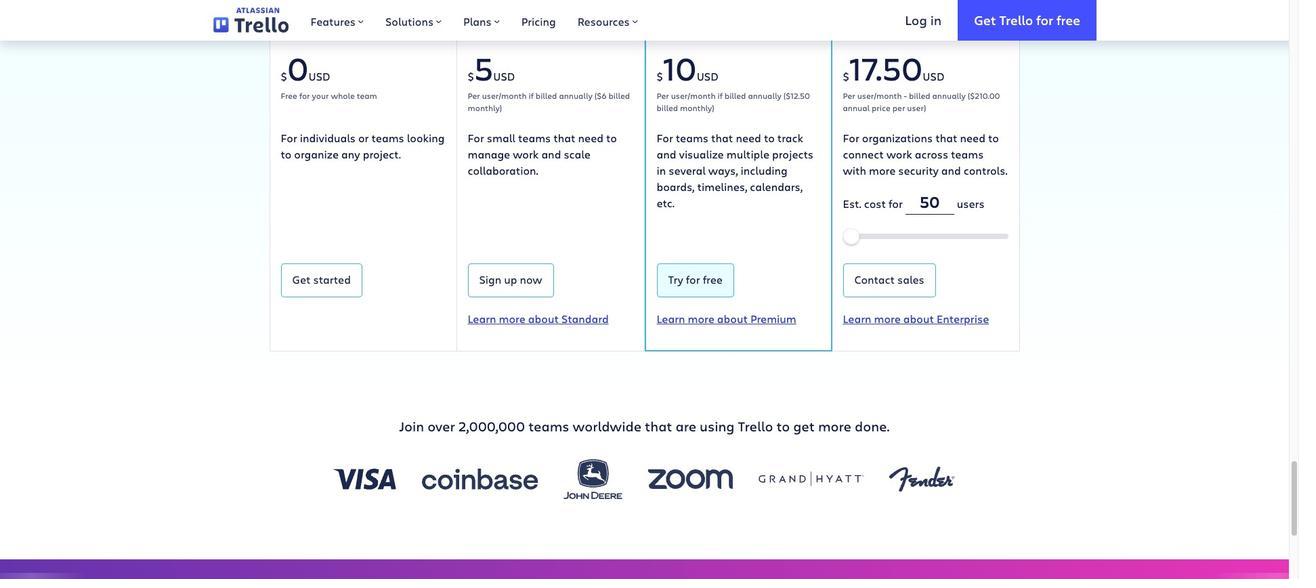 Task type: describe. For each thing, give the bounding box(es) containing it.
1 vertical spatial trello
[[738, 418, 774, 436]]

5
[[474, 46, 494, 90]]

($210.00
[[968, 90, 1001, 101]]

-
[[904, 90, 907, 101]]

for for for teams that need to track and visualize multiple projects in several ways, including boards, timelines, calendars, etc.
[[657, 131, 674, 145]]

need for for organizations that need to connect work across teams with more security and controls.
[[961, 131, 986, 145]]

learn more about enterprise link
[[843, 311, 990, 327]]

plans
[[464, 14, 492, 28]]

($12.50
[[784, 90, 811, 101]]

$ for 17.50
[[843, 69, 850, 83]]

$ for 5
[[468, 69, 474, 83]]

or
[[359, 131, 369, 145]]

atlassian trello image
[[213, 8, 289, 33]]

now
[[520, 273, 543, 287]]

several
[[669, 163, 706, 178]]

etc.
[[657, 196, 675, 210]]

controls.
[[964, 163, 1008, 178]]

are
[[676, 418, 697, 436]]

teams inside for individuals or teams looking to organize any project.
[[372, 131, 404, 145]]

0 horizontal spatial enterprise
[[843, 20, 905, 34]]

to left get
[[777, 418, 790, 436]]

per for 17.50
[[843, 90, 856, 101]]

per for 10
[[657, 90, 669, 101]]

pricing link
[[511, 0, 567, 41]]

collaboration.
[[468, 163, 539, 178]]

$ for 0
[[281, 69, 287, 83]]

log in link
[[889, 0, 958, 41]]

contact sales link
[[843, 264, 936, 298]]

resources button
[[567, 0, 649, 41]]

team
[[357, 90, 377, 101]]

work inside for organizations that need to connect work across teams with more security and controls.
[[887, 147, 913, 161]]

$ 10 usd per user/month if billed annually ($12.50 billed monthly)
[[657, 46, 811, 113]]

scale
[[564, 147, 591, 161]]

pricing
[[522, 14, 556, 28]]

monthly) for 5
[[468, 102, 502, 113]]

for individuals or teams looking to organize any project.
[[281, 131, 445, 161]]

per
[[893, 102, 906, 113]]

teams right 2,000,000
[[529, 418, 570, 436]]

organize
[[294, 147, 339, 161]]

users
[[958, 197, 985, 211]]

about for enterprise
[[904, 312, 935, 326]]

user)
[[908, 102, 927, 113]]

$ 17.50 usd per user/month - billed annually ($210.00 annual price per user)
[[843, 46, 1001, 113]]

user/month for 10
[[671, 90, 716, 101]]

that left are
[[645, 418, 673, 436]]

per for 5
[[468, 90, 480, 101]]

0 vertical spatial trello
[[1000, 11, 1034, 28]]

worldwide
[[573, 418, 642, 436]]

teams inside for organizations that need to connect work across teams with more security and controls.
[[952, 147, 984, 161]]

enterprise inside 'link'
[[937, 312, 990, 326]]

plans button
[[453, 0, 511, 41]]

done.
[[855, 418, 890, 436]]

more right get
[[819, 418, 852, 436]]

billed for 17.50
[[909, 90, 931, 101]]

features
[[311, 14, 356, 28]]

projects
[[773, 147, 814, 161]]

premium
[[751, 312, 797, 326]]

est.
[[843, 197, 862, 211]]

price
[[872, 102, 891, 113]]

for organizations that need to connect work across teams with more security and controls.
[[843, 131, 1008, 178]]

ways,
[[709, 163, 738, 178]]

solutions button
[[375, 0, 453, 41]]

2,000,000
[[459, 418, 525, 436]]

annually for 5
[[559, 90, 593, 101]]

10
[[663, 46, 697, 90]]

user/month for 5
[[482, 90, 527, 101]]

looking
[[407, 131, 445, 145]]

any
[[342, 147, 360, 161]]

contact sales
[[855, 273, 925, 287]]

need for for teams that need to track and visualize multiple projects in several ways, including boards, timelines, calendars, etc.
[[736, 131, 762, 145]]

get trello for free link
[[958, 0, 1097, 41]]

for small teams that need to manage work and scale collaboration.
[[468, 131, 617, 178]]

features button
[[300, 0, 375, 41]]

usd for 0
[[309, 69, 330, 83]]

learn more about standard link
[[468, 311, 609, 327]]

sign
[[479, 273, 502, 287]]

started
[[314, 273, 351, 287]]

try for free
[[669, 273, 723, 287]]

for for for individuals or teams looking to organize any project.
[[281, 131, 297, 145]]

if for 10
[[718, 90, 723, 101]]

log
[[906, 11, 928, 28]]

join over 2,000,000 teams worldwide that are using trello to get more done.
[[400, 418, 890, 436]]

get started
[[292, 273, 351, 287]]

track
[[778, 131, 804, 145]]

1 free from the top
[[281, 20, 307, 34]]

to inside for teams that need to track and visualize multiple projects in several ways, including boards, timelines, calendars, etc.
[[764, 131, 775, 145]]

1 horizontal spatial free
[[1057, 11, 1081, 28]]

that inside for teams that need to track and visualize multiple projects in several ways, including boards, timelines, calendars, etc.
[[712, 131, 734, 145]]

teams inside for teams that need to track and visualize multiple projects in several ways, including boards, timelines, calendars, etc.
[[676, 131, 709, 145]]

over
[[428, 418, 455, 436]]

0
[[287, 46, 309, 90]]

for inside try for free link
[[686, 273, 701, 287]]

sales
[[898, 273, 925, 287]]

timelines,
[[698, 180, 748, 194]]

with
[[843, 163, 867, 178]]

for for for organizations that need to connect work across teams with more security and controls.
[[843, 131, 860, 145]]

learn for learn more about premium
[[657, 312, 686, 326]]

project.
[[363, 147, 401, 161]]

organizations
[[863, 131, 933, 145]]

cost
[[865, 197, 886, 211]]

whole
[[331, 90, 355, 101]]



Task type: locate. For each thing, give the bounding box(es) containing it.
get left started
[[292, 273, 311, 287]]

multiple
[[727, 147, 770, 161]]

join
[[400, 418, 424, 436]]

to inside for small teams that need to manage work and scale collaboration.
[[607, 131, 617, 145]]

learn for learn more about enterprise
[[843, 312, 872, 326]]

1 horizontal spatial per
[[657, 90, 669, 101]]

2 need from the left
[[736, 131, 762, 145]]

usd for 10
[[697, 69, 719, 83]]

0 vertical spatial in
[[931, 11, 942, 28]]

monthly) up small
[[468, 102, 502, 113]]

4 usd from the left
[[923, 69, 945, 83]]

$ inside $ 17.50 usd per user/month - billed annually ($210.00 annual price per user)
[[843, 69, 850, 83]]

learn down sign
[[468, 312, 496, 326]]

user/month for 17.50
[[858, 90, 902, 101]]

annually for 17.50
[[933, 90, 966, 101]]

user/month down 10
[[671, 90, 716, 101]]

about down now
[[528, 312, 559, 326]]

$ for 10
[[657, 69, 663, 83]]

that inside for organizations that need to connect work across teams with more security and controls.
[[936, 131, 958, 145]]

0 horizontal spatial annually
[[559, 90, 593, 101]]

3 usd from the left
[[697, 69, 719, 83]]

enterprise
[[843, 20, 905, 34], [937, 312, 990, 326]]

annually left ($6
[[559, 90, 593, 101]]

calendars,
[[750, 180, 803, 194]]

1 vertical spatial standard
[[562, 312, 609, 326]]

learn for learn more about standard
[[468, 312, 496, 326]]

about down sales
[[904, 312, 935, 326]]

if inside $ 5 usd per user/month if billed annually ($6 billed monthly)
[[529, 90, 534, 101]]

for inside for teams that need to track and visualize multiple projects in several ways, including boards, timelines, calendars, etc.
[[657, 131, 674, 145]]

get
[[794, 418, 815, 436]]

need inside for organizations that need to connect work across teams with more security and controls.
[[961, 131, 986, 145]]

2 work from the left
[[887, 147, 913, 161]]

need up the scale
[[579, 131, 604, 145]]

1 horizontal spatial annually
[[748, 90, 782, 101]]

1 vertical spatial enterprise
[[937, 312, 990, 326]]

2 usd from the left
[[494, 69, 515, 83]]

learn more about standard
[[468, 312, 609, 326]]

work inside for small teams that need to manage work and scale collaboration.
[[513, 147, 539, 161]]

3 need from the left
[[961, 131, 986, 145]]

billed up multiple
[[725, 90, 746, 101]]

per inside $ 17.50 usd per user/month - billed annually ($210.00 annual price per user)
[[843, 90, 856, 101]]

user/month inside $ 10 usd per user/month if billed annually ($12.50 billed monthly)
[[671, 90, 716, 101]]

1 work from the left
[[513, 147, 539, 161]]

that up across
[[936, 131, 958, 145]]

2 free from the top
[[281, 90, 297, 101]]

get trello for free
[[975, 11, 1081, 28]]

trello
[[1000, 11, 1034, 28], [738, 418, 774, 436]]

0 horizontal spatial get
[[292, 273, 311, 287]]

to
[[607, 131, 617, 145], [764, 131, 775, 145], [989, 131, 1000, 145], [281, 147, 292, 161], [777, 418, 790, 436]]

user/month up price
[[858, 90, 902, 101]]

1 horizontal spatial and
[[657, 147, 677, 161]]

2 horizontal spatial learn
[[843, 312, 872, 326]]

1 about from the left
[[528, 312, 559, 326]]

for
[[1037, 11, 1054, 28], [300, 90, 310, 101], [889, 197, 903, 211], [686, 273, 701, 287]]

about left the "premium"
[[718, 312, 748, 326]]

teams inside for small teams that need to manage work and scale collaboration.
[[518, 131, 551, 145]]

for up organize
[[281, 131, 297, 145]]

3 $ from the left
[[657, 69, 663, 83]]

usd inside $ 17.50 usd per user/month - billed annually ($210.00 annual price per user)
[[923, 69, 945, 83]]

for inside get trello for free link
[[1037, 11, 1054, 28]]

including
[[741, 163, 788, 178]]

$ inside $ 0 usd free for your whole team
[[281, 69, 287, 83]]

small
[[487, 131, 516, 145]]

more for learn more about enterprise
[[875, 312, 901, 326]]

annually left ($12.50
[[748, 90, 782, 101]]

about for premium
[[718, 312, 748, 326]]

teams up visualize
[[676, 131, 709, 145]]

learn more about premium link
[[657, 311, 797, 327]]

per down 5
[[468, 90, 480, 101]]

3 per from the left
[[843, 90, 856, 101]]

1 usd from the left
[[309, 69, 330, 83]]

about inside 'link'
[[904, 312, 935, 326]]

need up controls.
[[961, 131, 986, 145]]

up
[[504, 273, 517, 287]]

more
[[870, 163, 896, 178], [499, 312, 526, 326], [688, 312, 715, 326], [875, 312, 901, 326], [819, 418, 852, 436]]

1 vertical spatial get
[[292, 273, 311, 287]]

1 user/month from the left
[[482, 90, 527, 101]]

usd for 5
[[494, 69, 515, 83]]

solutions
[[386, 14, 434, 28]]

2 learn from the left
[[657, 312, 686, 326]]

more inside for organizations that need to connect work across teams with more security and controls.
[[870, 163, 896, 178]]

2 if from the left
[[718, 90, 723, 101]]

learn more about premium
[[657, 312, 797, 326]]

get
[[975, 11, 997, 28], [292, 273, 311, 287]]

$ 0 usd free for your whole team
[[281, 46, 377, 101]]

monthly) for 10
[[680, 102, 715, 113]]

to inside for organizations that need to connect work across teams with more security and controls.
[[989, 131, 1000, 145]]

try for free link
[[657, 264, 735, 298]]

0 horizontal spatial about
[[528, 312, 559, 326]]

2 horizontal spatial user/month
[[858, 90, 902, 101]]

annually inside $ 5 usd per user/month if billed annually ($6 billed monthly)
[[559, 90, 593, 101]]

0 vertical spatial standard
[[468, 20, 523, 34]]

user/month inside $ 17.50 usd per user/month - billed annually ($210.00 annual price per user)
[[858, 90, 902, 101]]

get right the log in
[[975, 11, 997, 28]]

per up annual
[[843, 90, 856, 101]]

about for standard
[[528, 312, 559, 326]]

connect
[[843, 147, 884, 161]]

that inside for small teams that need to manage work and scale collaboration.
[[554, 131, 576, 145]]

teams right small
[[518, 131, 551, 145]]

free down 0
[[281, 90, 297, 101]]

more inside 'link'
[[875, 312, 901, 326]]

if for 5
[[529, 90, 534, 101]]

standard inside learn more about standard link
[[562, 312, 609, 326]]

4 for from the left
[[843, 131, 860, 145]]

boards,
[[657, 180, 695, 194]]

billed left ($6
[[536, 90, 557, 101]]

need
[[579, 131, 604, 145], [736, 131, 762, 145], [961, 131, 986, 145]]

contact
[[855, 273, 895, 287]]

per inside $ 10 usd per user/month if billed annually ($12.50 billed monthly)
[[657, 90, 669, 101]]

need up multiple
[[736, 131, 762, 145]]

more down connect
[[870, 163, 896, 178]]

2 annually from the left
[[748, 90, 782, 101]]

for up manage
[[468, 131, 484, 145]]

need inside for teams that need to track and visualize multiple projects in several ways, including boards, timelines, calendars, etc.
[[736, 131, 762, 145]]

1 annually from the left
[[559, 90, 593, 101]]

2 $ from the left
[[468, 69, 474, 83]]

1 horizontal spatial get
[[975, 11, 997, 28]]

0 horizontal spatial user/month
[[482, 90, 527, 101]]

to inside for individuals or teams looking to organize any project.
[[281, 147, 292, 161]]

learn down the try
[[657, 312, 686, 326]]

0 vertical spatial get
[[975, 11, 997, 28]]

in up boards,
[[657, 163, 666, 178]]

get for get started
[[292, 273, 311, 287]]

individuals
[[300, 131, 356, 145]]

learn more about enterprise
[[843, 312, 990, 326]]

2 about from the left
[[718, 312, 748, 326]]

that up visualize
[[712, 131, 734, 145]]

to left organize
[[281, 147, 292, 161]]

more for learn more about premium
[[688, 312, 715, 326]]

and inside for teams that need to track and visualize multiple projects in several ways, including boards, timelines, calendars, etc.
[[657, 147, 677, 161]]

1 horizontal spatial monthly)
[[680, 102, 715, 113]]

for up connect
[[843, 131, 860, 145]]

learn down contact
[[843, 312, 872, 326]]

2 for from the left
[[468, 131, 484, 145]]

in inside for teams that need to track and visualize multiple projects in several ways, including boards, timelines, calendars, etc.
[[657, 163, 666, 178]]

3 user/month from the left
[[858, 90, 902, 101]]

1 horizontal spatial about
[[718, 312, 748, 326]]

usd
[[309, 69, 330, 83], [494, 69, 515, 83], [697, 69, 719, 83], [923, 69, 945, 83]]

for teams that need to track and visualize multiple projects in several ways, including boards, timelines, calendars, etc.
[[657, 131, 814, 210]]

0 vertical spatial enterprise
[[843, 20, 905, 34]]

2 horizontal spatial about
[[904, 312, 935, 326]]

($6
[[595, 90, 607, 101]]

1 for from the left
[[281, 131, 297, 145]]

0 horizontal spatial free
[[703, 273, 723, 287]]

in
[[931, 11, 942, 28], [657, 163, 666, 178]]

work
[[513, 147, 539, 161], [887, 147, 913, 161]]

annually for 10
[[748, 90, 782, 101]]

more for learn more about standard
[[499, 312, 526, 326]]

0 horizontal spatial in
[[657, 163, 666, 178]]

0 horizontal spatial per
[[468, 90, 480, 101]]

1 vertical spatial in
[[657, 163, 666, 178]]

1 $ from the left
[[281, 69, 287, 83]]

for
[[281, 131, 297, 145], [468, 131, 484, 145], [657, 131, 674, 145], [843, 131, 860, 145]]

to up controls.
[[989, 131, 1000, 145]]

if up for small teams that need to manage work and scale collaboration.
[[529, 90, 534, 101]]

1 horizontal spatial work
[[887, 147, 913, 161]]

for inside for individuals or teams looking to organize any project.
[[281, 131, 297, 145]]

2 user/month from the left
[[671, 90, 716, 101]]

1 need from the left
[[579, 131, 604, 145]]

your
[[312, 90, 329, 101]]

resources
[[578, 14, 630, 28]]

$ 5 usd per user/month if billed annually ($6 billed monthly)
[[468, 46, 630, 113]]

0 vertical spatial free
[[1057, 11, 1081, 28]]

billed up the user)
[[909, 90, 931, 101]]

need inside for small teams that need to manage work and scale collaboration.
[[579, 131, 604, 145]]

sign up now
[[479, 273, 543, 287]]

for inside for small teams that need to manage work and scale collaboration.
[[468, 131, 484, 145]]

3 about from the left
[[904, 312, 935, 326]]

more down the contact sales link
[[875, 312, 901, 326]]

billed for 10
[[725, 90, 746, 101]]

get started link
[[281, 264, 363, 298]]

free
[[1057, 11, 1081, 28], [703, 273, 723, 287]]

2 monthly) from the left
[[680, 102, 715, 113]]

1 vertical spatial free
[[281, 90, 297, 101]]

get for get trello for free
[[975, 11, 997, 28]]

$ inside $ 10 usd per user/month if billed annually ($12.50 billed monthly)
[[657, 69, 663, 83]]

0 horizontal spatial standard
[[468, 20, 523, 34]]

if inside $ 10 usd per user/month if billed annually ($12.50 billed monthly)
[[718, 90, 723, 101]]

for inside for organizations that need to connect work across teams with more security and controls.
[[843, 131, 860, 145]]

billed for 5
[[536, 90, 557, 101]]

3 annually from the left
[[933, 90, 966, 101]]

1 if from the left
[[529, 90, 534, 101]]

manage
[[468, 147, 510, 161]]

Users range field
[[843, 234, 1009, 239]]

1 learn from the left
[[468, 312, 496, 326]]

and inside for small teams that need to manage work and scale collaboration.
[[542, 147, 561, 161]]

and inside for organizations that need to connect work across teams with more security and controls.
[[942, 163, 962, 178]]

2 horizontal spatial and
[[942, 163, 962, 178]]

1 per from the left
[[468, 90, 480, 101]]

about
[[528, 312, 559, 326], [718, 312, 748, 326], [904, 312, 935, 326]]

monthly) down 10
[[680, 102, 715, 113]]

user/month
[[482, 90, 527, 101], [671, 90, 716, 101], [858, 90, 902, 101]]

security
[[899, 163, 939, 178]]

and down across
[[942, 163, 962, 178]]

try
[[669, 273, 684, 287]]

3 for from the left
[[657, 131, 674, 145]]

1 vertical spatial free
[[703, 273, 723, 287]]

0 vertical spatial free
[[281, 20, 307, 34]]

1 horizontal spatial trello
[[1000, 11, 1034, 28]]

more down sign up now 'link'
[[499, 312, 526, 326]]

usd for 17.50
[[923, 69, 945, 83]]

0 horizontal spatial trello
[[738, 418, 774, 436]]

teams up project.
[[372, 131, 404, 145]]

billed right ($6
[[609, 90, 630, 101]]

more down try for free link
[[688, 312, 715, 326]]

0 horizontal spatial need
[[579, 131, 604, 145]]

company logos: visa, coinbase, john deere, zoom, grand hyatt and fender image
[[334, 453, 956, 505]]

billed down 10
[[657, 102, 678, 113]]

annual
[[843, 102, 870, 113]]

free left features at the left of page
[[281, 20, 307, 34]]

for up several on the right top of page
[[657, 131, 674, 145]]

per
[[468, 90, 480, 101], [657, 90, 669, 101], [843, 90, 856, 101]]

log in
[[906, 11, 942, 28]]

for inside $ 0 usd free for your whole team
[[300, 90, 310, 101]]

2 per from the left
[[657, 90, 669, 101]]

2 horizontal spatial need
[[961, 131, 986, 145]]

teams
[[372, 131, 404, 145], [518, 131, 551, 145], [676, 131, 709, 145], [952, 147, 984, 161], [529, 418, 570, 436]]

1 horizontal spatial if
[[718, 90, 723, 101]]

usd inside $ 10 usd per user/month if billed annually ($12.50 billed monthly)
[[697, 69, 719, 83]]

1 horizontal spatial enterprise
[[937, 312, 990, 326]]

annually inside $ 10 usd per user/month if billed annually ($12.50 billed monthly)
[[748, 90, 782, 101]]

0 horizontal spatial and
[[542, 147, 561, 161]]

4 $ from the left
[[843, 69, 850, 83]]

per inside $ 5 usd per user/month if billed annually ($6 billed monthly)
[[468, 90, 480, 101]]

for for for small teams that need to manage work and scale collaboration.
[[468, 131, 484, 145]]

Users number field
[[906, 190, 955, 215]]

per down 10
[[657, 90, 669, 101]]

monthly) inside $ 5 usd per user/month if billed annually ($6 billed monthly)
[[468, 102, 502, 113]]

sign up now link
[[468, 264, 554, 298]]

across
[[916, 147, 949, 161]]

to left track
[[764, 131, 775, 145]]

user/month inside $ 5 usd per user/month if billed annually ($6 billed monthly)
[[482, 90, 527, 101]]

3 learn from the left
[[843, 312, 872, 326]]

1 monthly) from the left
[[468, 102, 502, 113]]

in right log
[[931, 11, 942, 28]]

0 horizontal spatial learn
[[468, 312, 496, 326]]

work down organizations
[[887, 147, 913, 161]]

2 horizontal spatial per
[[843, 90, 856, 101]]

using
[[700, 418, 735, 436]]

17.50
[[850, 46, 923, 90]]

and up several on the right top of page
[[657, 147, 677, 161]]

annually inside $ 17.50 usd per user/month - billed annually ($210.00 annual price per user)
[[933, 90, 966, 101]]

and left the scale
[[542, 147, 561, 161]]

visualize
[[679, 147, 724, 161]]

that up the scale
[[554, 131, 576, 145]]

learn inside 'link'
[[843, 312, 872, 326]]

teams up controls.
[[952, 147, 984, 161]]

est. cost for
[[843, 197, 903, 211]]

2 horizontal spatial annually
[[933, 90, 966, 101]]

free inside $ 0 usd free for your whole team
[[281, 90, 297, 101]]

1 horizontal spatial learn
[[657, 312, 686, 326]]

1 horizontal spatial user/month
[[671, 90, 716, 101]]

0 horizontal spatial monthly)
[[468, 102, 502, 113]]

0 horizontal spatial if
[[529, 90, 534, 101]]

to down ($6
[[607, 131, 617, 145]]

monthly) inside $ 10 usd per user/month if billed annually ($12.50 billed monthly)
[[680, 102, 715, 113]]

billed
[[536, 90, 557, 101], [609, 90, 630, 101], [725, 90, 746, 101], [909, 90, 931, 101], [657, 102, 678, 113]]

0 horizontal spatial work
[[513, 147, 539, 161]]

1 horizontal spatial standard
[[562, 312, 609, 326]]

usd inside $ 0 usd free for your whole team
[[309, 69, 330, 83]]

$ inside $ 5 usd per user/month if billed annually ($6 billed monthly)
[[468, 69, 474, 83]]

if up visualize
[[718, 90, 723, 101]]

1 horizontal spatial in
[[931, 11, 942, 28]]

usd inside $ 5 usd per user/month if billed annually ($6 billed monthly)
[[494, 69, 515, 83]]

$
[[281, 69, 287, 83], [468, 69, 474, 83], [657, 69, 663, 83], [843, 69, 850, 83]]

user/month down 5
[[482, 90, 527, 101]]

billed inside $ 17.50 usd per user/month - billed annually ($210.00 annual price per user)
[[909, 90, 931, 101]]

1 horizontal spatial need
[[736, 131, 762, 145]]

work up collaboration.
[[513, 147, 539, 161]]

annually left ($210.00 on the right
[[933, 90, 966, 101]]



Task type: vqa. For each thing, say whether or not it's contained in the screenshot.
Learn for Learn more about Standard
yes



